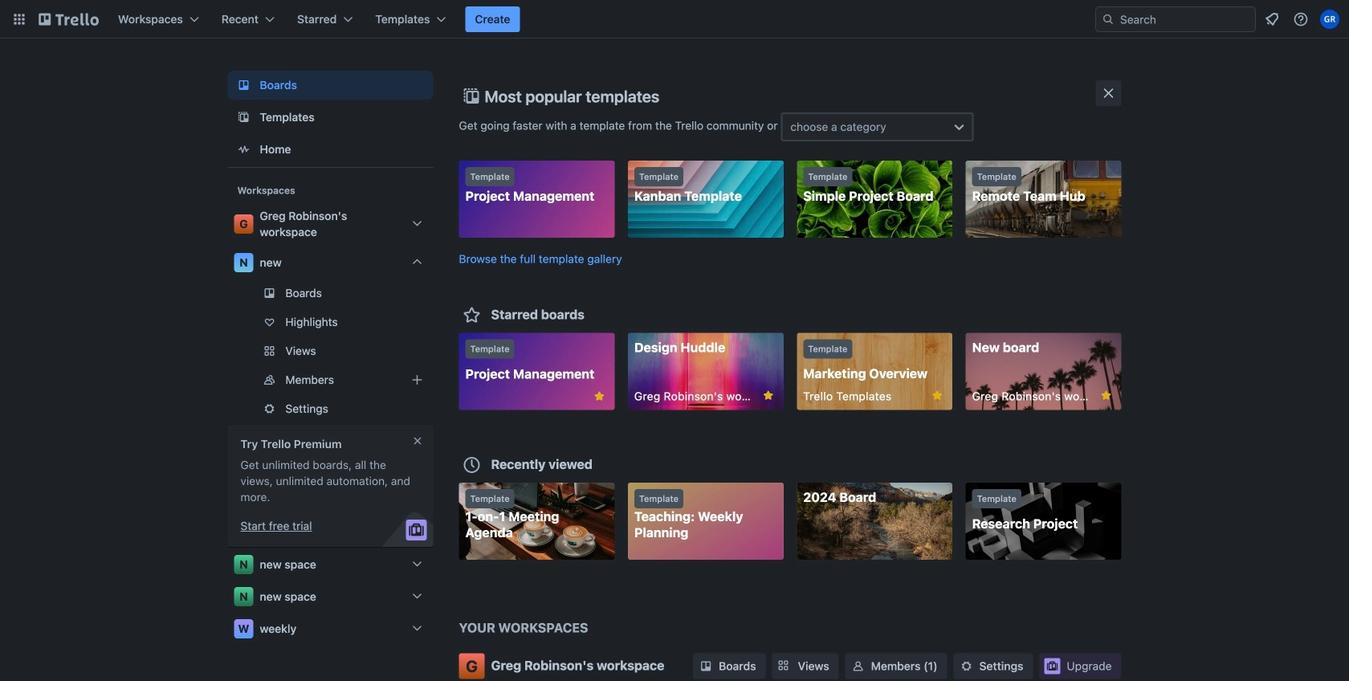 Task type: locate. For each thing, give the bounding box(es) containing it.
sm image
[[851, 658, 867, 674]]

1 sm image from the left
[[698, 658, 714, 674]]

click to unstar this board. it will be removed from your starred list. image
[[761, 388, 776, 403]]

board image
[[234, 76, 253, 95]]

0 horizontal spatial sm image
[[698, 658, 714, 674]]

click to unstar this board. it will be removed from your starred list. image
[[930, 388, 945, 403], [592, 389, 607, 404]]

sm image
[[698, 658, 714, 674], [959, 658, 975, 674]]

1 horizontal spatial sm image
[[959, 658, 975, 674]]

home image
[[234, 140, 253, 159]]

greg robinson (gregrobinson96) image
[[1321, 10, 1340, 29]]



Task type: vqa. For each thing, say whether or not it's contained in the screenshot.
second sm icon from left
yes



Task type: describe. For each thing, give the bounding box(es) containing it.
open information menu image
[[1293, 11, 1310, 27]]

back to home image
[[39, 6, 99, 32]]

0 horizontal spatial click to unstar this board. it will be removed from your starred list. image
[[592, 389, 607, 404]]

search image
[[1102, 13, 1115, 26]]

template board image
[[234, 108, 253, 127]]

2 sm image from the left
[[959, 658, 975, 674]]

Search field
[[1096, 6, 1256, 32]]

1 horizontal spatial click to unstar this board. it will be removed from your starred list. image
[[930, 388, 945, 403]]

primary element
[[0, 0, 1350, 39]]

add image
[[408, 370, 427, 390]]

0 notifications image
[[1263, 10, 1282, 29]]



